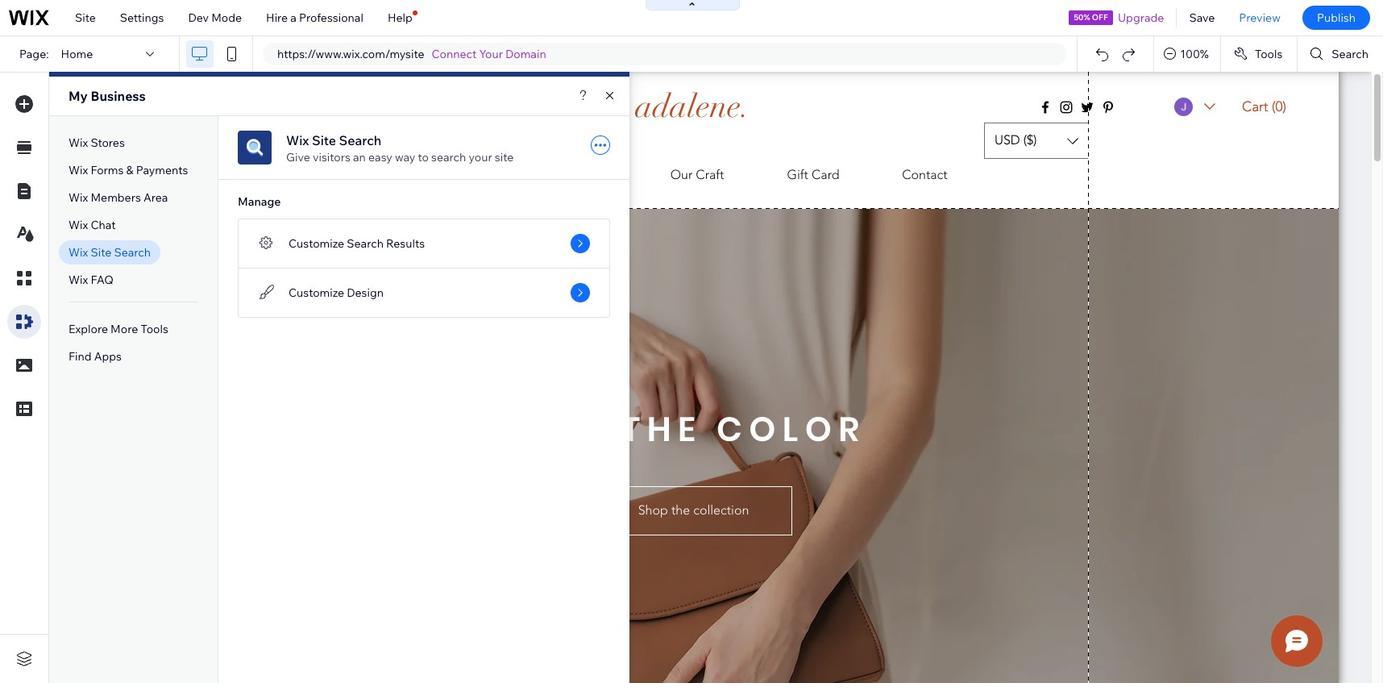 Task type: describe. For each thing, give the bounding box(es) containing it.
search button
[[1299, 36, 1384, 72]]

save button
[[1178, 0, 1228, 35]]

chat
[[91, 218, 116, 232]]

wix for wix forms & payments
[[69, 163, 88, 177]]

payments
[[136, 163, 188, 177]]

visitors
[[313, 150, 351, 165]]

find
[[69, 349, 92, 364]]

upgrade
[[1119, 10, 1165, 25]]

hire
[[266, 10, 288, 25]]

members
[[91, 190, 141, 205]]

area
[[144, 190, 168, 205]]

my business
[[69, 88, 146, 104]]

site for wix site search
[[91, 245, 111, 260]]

explore
[[69, 322, 108, 336]]

tools button
[[1222, 36, 1298, 72]]

help
[[388, 10, 413, 25]]

manage
[[238, 194, 281, 209]]

search inside wix site search give visitors an easy way to search your site
[[339, 132, 382, 148]]

wix site search give visitors an easy way to search your site
[[286, 132, 514, 165]]

wix stores
[[69, 135, 125, 150]]

results
[[386, 236, 425, 251]]

customize for customize design
[[289, 285, 344, 300]]

search left results on the left of the page
[[347, 236, 384, 251]]

an
[[353, 150, 366, 165]]

publish button
[[1303, 6, 1371, 30]]

50%
[[1074, 12, 1091, 23]]

wix for wix site search
[[69, 245, 88, 260]]

50% off
[[1074, 12, 1109, 23]]

dev mode
[[188, 10, 242, 25]]

wix faq
[[69, 273, 114, 287]]

https://www.wix.com/mysite
[[277, 47, 425, 61]]

search down chat
[[114, 245, 151, 260]]

business
[[91, 88, 146, 104]]

wix members area
[[69, 190, 168, 205]]

faq
[[91, 273, 114, 287]]

mode
[[211, 10, 242, 25]]

easy
[[369, 150, 393, 165]]

wix forms & payments
[[69, 163, 188, 177]]



Task type: locate. For each thing, give the bounding box(es) containing it.
wix up wix faq
[[69, 245, 88, 260]]

publish
[[1318, 10, 1356, 25]]

customize left 'design'
[[289, 285, 344, 300]]

preview button
[[1228, 0, 1293, 35]]

customize for customize search results
[[289, 236, 344, 251]]

site up the home on the top of page
[[75, 10, 96, 25]]

wix left faq
[[69, 273, 88, 287]]

wix up give
[[286, 132, 309, 148]]

more
[[111, 322, 138, 336]]

2 customize from the top
[[289, 285, 344, 300]]

settings
[[120, 10, 164, 25]]

search down publish
[[1333, 47, 1369, 61]]

find apps
[[69, 349, 122, 364]]

stores
[[91, 135, 125, 150]]

a
[[291, 10, 297, 25]]

2 vertical spatial site
[[91, 245, 111, 260]]

save
[[1190, 10, 1216, 25]]

wix for wix faq
[[69, 273, 88, 287]]

search
[[1333, 47, 1369, 61], [339, 132, 382, 148], [347, 236, 384, 251], [114, 245, 151, 260]]

your
[[479, 47, 503, 61]]

wix chat
[[69, 218, 116, 232]]

apps
[[94, 349, 122, 364]]

customize search results
[[289, 236, 425, 251]]

https://www.wix.com/mysite connect your domain
[[277, 47, 547, 61]]

design
[[347, 285, 384, 300]]

wix for wix members area
[[69, 190, 88, 205]]

wix up wix chat
[[69, 190, 88, 205]]

tools
[[1256, 47, 1283, 61], [141, 322, 168, 336]]

give
[[286, 150, 310, 165]]

wix left stores
[[69, 135, 88, 150]]

connect
[[432, 47, 477, 61]]

tools right more
[[141, 322, 168, 336]]

customize design
[[289, 285, 384, 300]]

wix for wix chat
[[69, 218, 88, 232]]

0 vertical spatial site
[[75, 10, 96, 25]]

to
[[418, 150, 429, 165]]

&
[[126, 163, 134, 177]]

customize
[[289, 236, 344, 251], [289, 285, 344, 300]]

dev
[[188, 10, 209, 25]]

site
[[75, 10, 96, 25], [312, 132, 336, 148], [91, 245, 111, 260]]

search
[[431, 150, 466, 165]]

site for wix site search give visitors an easy way to search your site
[[312, 132, 336, 148]]

wix left chat
[[69, 218, 88, 232]]

wix left forms at the top left of page
[[69, 163, 88, 177]]

off
[[1093, 12, 1109, 23]]

site up faq
[[91, 245, 111, 260]]

tools down preview button
[[1256, 47, 1283, 61]]

my
[[69, 88, 88, 104]]

your
[[469, 150, 492, 165]]

explore more tools
[[69, 322, 168, 336]]

1 customize from the top
[[289, 236, 344, 251]]

search inside button
[[1333, 47, 1369, 61]]

wix for wix site search give visitors an easy way to search your site
[[286, 132, 309, 148]]

home
[[61, 47, 93, 61]]

way
[[395, 150, 416, 165]]

search up "an"
[[339, 132, 382, 148]]

0 vertical spatial tools
[[1256, 47, 1283, 61]]

1 vertical spatial site
[[312, 132, 336, 148]]

100% button
[[1155, 36, 1221, 72]]

100%
[[1181, 47, 1210, 61]]

site inside wix site search give visitors an easy way to search your site
[[312, 132, 336, 148]]

wix inside wix site search give visitors an easy way to search your site
[[286, 132, 309, 148]]

1 vertical spatial customize
[[289, 285, 344, 300]]

site up the visitors
[[312, 132, 336, 148]]

wix site search
[[69, 245, 151, 260]]

customize up the customize design
[[289, 236, 344, 251]]

1 vertical spatial tools
[[141, 322, 168, 336]]

0 horizontal spatial tools
[[141, 322, 168, 336]]

forms
[[91, 163, 124, 177]]

domain
[[506, 47, 547, 61]]

hire a professional
[[266, 10, 364, 25]]

site
[[495, 150, 514, 165]]

wix for wix stores
[[69, 135, 88, 150]]

wix
[[286, 132, 309, 148], [69, 135, 88, 150], [69, 163, 88, 177], [69, 190, 88, 205], [69, 218, 88, 232], [69, 245, 88, 260], [69, 273, 88, 287]]

professional
[[299, 10, 364, 25]]

1 horizontal spatial tools
[[1256, 47, 1283, 61]]

0 vertical spatial customize
[[289, 236, 344, 251]]

preview
[[1240, 10, 1281, 25]]

wix site search image
[[238, 131, 272, 165]]

tools inside tools button
[[1256, 47, 1283, 61]]



Task type: vqa. For each thing, say whether or not it's contained in the screenshot.
'Hover'
no



